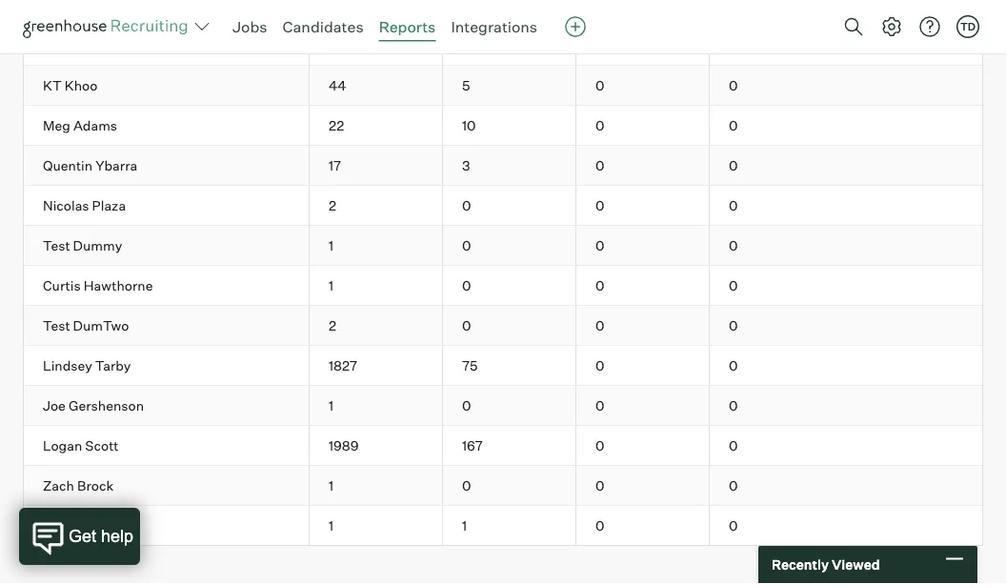 Task type: vqa. For each thing, say whether or not it's contained in the screenshot.


Task type: describe. For each thing, give the bounding box(es) containing it.
viewed
[[832, 556, 880, 573]]

row group containing nicolas plaza
[[24, 186, 982, 226]]

kt
[[43, 77, 62, 94]]

khoo
[[65, 77, 97, 94]]

dumtwo
[[73, 317, 129, 334]]

row containing test dummy
[[24, 226, 982, 265]]

brock
[[77, 477, 114, 494]]

158
[[329, 37, 350, 54]]

korry valley
[[43, 37, 118, 54]]

td button
[[957, 15, 979, 38]]

joe gershenson
[[43, 397, 144, 414]]

22
[[329, 117, 344, 134]]

td button
[[953, 11, 983, 42]]

3 for 158
[[462, 37, 470, 54]]

quentin ybarra
[[43, 157, 137, 174]]

44
[[329, 77, 346, 94]]

2 for test dumtwo
[[329, 317, 336, 334]]

meg adams
[[43, 117, 117, 134]]

test for test dummy
[[43, 237, 70, 254]]

1 row group from the top
[[24, 0, 982, 26]]

adams
[[73, 117, 117, 134]]

row group containing test dummy
[[24, 226, 982, 266]]

scott
[[85, 437, 119, 454]]

ybarra
[[95, 157, 137, 174]]

row containing quentin ybarra
[[24, 146, 982, 185]]

integrations link
[[451, 17, 538, 36]]

row group containing armaan goel
[[24, 506, 982, 545]]

17
[[329, 157, 341, 174]]

curtis hawthorne
[[43, 277, 153, 294]]

armaan
[[43, 517, 92, 534]]

row containing lindsey tarby
[[24, 346, 982, 385]]

row containing meg adams
[[24, 106, 982, 145]]

candidates
[[283, 17, 364, 36]]

167
[[462, 437, 483, 454]]

1 for armaan goel
[[329, 517, 334, 534]]

td
[[960, 20, 976, 33]]

row containing korry valley
[[24, 26, 982, 65]]

candidates link
[[283, 17, 364, 36]]

10
[[462, 117, 476, 134]]

valley
[[80, 37, 118, 54]]

nicolas plaza
[[43, 197, 126, 214]]

logan
[[43, 437, 82, 454]]

integrations
[[451, 17, 538, 36]]

row containing armaan goel
[[24, 506, 982, 545]]

row containing curtis hawthorne
[[24, 266, 982, 305]]

1 for curtis hawthorne
[[329, 277, 334, 294]]

1989
[[329, 437, 359, 454]]

1 for joe gershenson
[[329, 397, 334, 414]]

row containing zach brock
[[24, 466, 982, 505]]

kt khoo
[[43, 77, 97, 94]]



Task type: locate. For each thing, give the bounding box(es) containing it.
row group containing joe gershenson
[[24, 386, 982, 426]]

13 row from the top
[[24, 466, 982, 505]]

search image
[[842, 15, 865, 38]]

4 row from the top
[[24, 106, 982, 145]]

11 row group from the top
[[24, 386, 982, 426]]

2 test from the top
[[43, 317, 70, 334]]

plaza
[[92, 197, 126, 214]]

1 for zach brock
[[329, 477, 334, 494]]

dummy
[[73, 237, 122, 254]]

joe
[[43, 397, 66, 414]]

14 row group from the top
[[24, 506, 982, 545]]

armaan goel
[[43, 517, 124, 534]]

7 row from the top
[[24, 226, 982, 265]]

row group containing zach brock
[[24, 466, 982, 506]]

1 test from the top
[[43, 237, 70, 254]]

10 row from the top
[[24, 346, 982, 385]]

row group containing test dumtwo
[[24, 306, 982, 346]]

test dumtwo
[[43, 317, 129, 334]]

2 3 from the top
[[462, 157, 470, 174]]

row group
[[24, 0, 982, 26], [24, 26, 982, 66], [24, 66, 982, 106], [24, 106, 982, 146], [24, 146, 982, 186], [24, 186, 982, 226], [24, 226, 982, 266], [24, 266, 982, 306], [24, 306, 982, 346], [24, 346, 982, 386], [24, 386, 982, 426], [24, 426, 982, 466], [24, 466, 982, 506], [24, 506, 982, 545]]

1 3 from the top
[[462, 37, 470, 54]]

reports
[[379, 17, 436, 36]]

3
[[462, 37, 470, 54], [462, 157, 470, 174]]

lindsey tarby
[[43, 357, 131, 374]]

curtis
[[43, 277, 81, 294]]

3 row group from the top
[[24, 66, 982, 106]]

2 row from the top
[[24, 26, 982, 65]]

3 row from the top
[[24, 66, 982, 105]]

2
[[329, 197, 336, 214], [329, 317, 336, 334]]

gershenson
[[69, 397, 144, 414]]

10 row group from the top
[[24, 346, 982, 386]]

5 row from the top
[[24, 146, 982, 185]]

nicolas
[[43, 197, 89, 214]]

meg
[[43, 117, 70, 134]]

test
[[43, 237, 70, 254], [43, 317, 70, 334]]

greenhouse recruiting image
[[23, 15, 194, 38]]

11 row from the top
[[24, 386, 982, 425]]

14 row from the top
[[24, 506, 982, 545]]

configure image
[[880, 15, 903, 38]]

0 vertical spatial test
[[43, 237, 70, 254]]

row group containing kt khoo
[[24, 66, 982, 106]]

12 row group from the top
[[24, 426, 982, 466]]

5 row group from the top
[[24, 146, 982, 186]]

test down the curtis
[[43, 317, 70, 334]]

8 row group from the top
[[24, 266, 982, 306]]

tarby
[[95, 357, 131, 374]]

1 for test dummy
[[329, 237, 334, 254]]

reports link
[[379, 17, 436, 36]]

1827
[[329, 357, 357, 374]]

test for test dumtwo
[[43, 317, 70, 334]]

1 vertical spatial 3
[[462, 157, 470, 174]]

2 up 1827
[[329, 317, 336, 334]]

lindsey
[[43, 357, 92, 374]]

5
[[462, 77, 470, 94]]

zach
[[43, 477, 74, 494]]

row containing joe gershenson
[[24, 386, 982, 425]]

3 for 17
[[462, 157, 470, 174]]

row containing nicolas plaza
[[24, 186, 982, 225]]

cell
[[710, 0, 843, 25]]

jobs
[[232, 17, 267, 36]]

4 row group from the top
[[24, 106, 982, 146]]

test dummy
[[43, 237, 122, 254]]

row containing kt khoo
[[24, 66, 982, 105]]

row group containing curtis hawthorne
[[24, 266, 982, 306]]

12 row from the top
[[24, 426, 982, 465]]

row containing test dumtwo
[[24, 306, 982, 345]]

zach brock
[[43, 477, 114, 494]]

korry
[[43, 37, 78, 54]]

hawthorne
[[84, 277, 153, 294]]

3 down the integrations
[[462, 37, 470, 54]]

1 row from the top
[[24, 0, 982, 25]]

jobs link
[[232, 17, 267, 36]]

row group containing meg adams
[[24, 106, 982, 146]]

0
[[596, 37, 605, 54], [729, 37, 738, 54], [596, 77, 605, 94], [729, 77, 738, 94], [596, 117, 605, 134], [729, 117, 738, 134], [596, 157, 605, 174], [729, 157, 738, 174], [462, 197, 471, 214], [596, 197, 605, 214], [729, 197, 738, 214], [462, 237, 471, 254], [596, 237, 605, 254], [729, 237, 738, 254], [462, 277, 471, 294], [596, 277, 605, 294], [729, 277, 738, 294], [462, 317, 471, 334], [596, 317, 605, 334], [729, 317, 738, 334], [596, 357, 605, 374], [729, 357, 738, 374], [462, 397, 471, 414], [596, 397, 605, 414], [729, 397, 738, 414], [596, 437, 605, 454], [729, 437, 738, 454], [462, 477, 471, 494], [596, 477, 605, 494], [729, 477, 738, 494], [596, 517, 605, 534], [729, 517, 738, 534]]

13 row group from the top
[[24, 466, 982, 506]]

1 vertical spatial 2
[[329, 317, 336, 334]]

test up the curtis
[[43, 237, 70, 254]]

6 row from the top
[[24, 186, 982, 225]]

quentin
[[43, 157, 93, 174]]

9 row from the top
[[24, 306, 982, 345]]

2 down 17 at left
[[329, 197, 336, 214]]

2 for nicolas plaza
[[329, 197, 336, 214]]

recently
[[772, 556, 829, 573]]

2 2 from the top
[[329, 317, 336, 334]]

row
[[24, 0, 982, 25], [24, 26, 982, 65], [24, 66, 982, 105], [24, 106, 982, 145], [24, 146, 982, 185], [24, 186, 982, 225], [24, 226, 982, 265], [24, 266, 982, 305], [24, 306, 982, 345], [24, 346, 982, 385], [24, 386, 982, 425], [24, 426, 982, 465], [24, 466, 982, 505], [24, 506, 982, 545]]

75
[[462, 357, 478, 374]]

3 down 10
[[462, 157, 470, 174]]

recently viewed
[[772, 556, 880, 573]]

8 row from the top
[[24, 266, 982, 305]]

row containing logan scott
[[24, 426, 982, 465]]

logan scott
[[43, 437, 119, 454]]

1 2 from the top
[[329, 197, 336, 214]]

row group containing logan scott
[[24, 426, 982, 466]]

6 row group from the top
[[24, 186, 982, 226]]

0 vertical spatial 2
[[329, 197, 336, 214]]

2 row group from the top
[[24, 26, 982, 66]]

row group containing korry valley
[[24, 26, 982, 66]]

7 row group from the top
[[24, 226, 982, 266]]

0 vertical spatial 3
[[462, 37, 470, 54]]

goel
[[95, 517, 124, 534]]

row group containing quentin ybarra
[[24, 146, 982, 186]]

1
[[329, 237, 334, 254], [329, 277, 334, 294], [329, 397, 334, 414], [329, 477, 334, 494], [329, 517, 334, 534], [462, 517, 467, 534]]

9 row group from the top
[[24, 306, 982, 346]]

row group containing lindsey tarby
[[24, 346, 982, 386]]

1 vertical spatial test
[[43, 317, 70, 334]]



